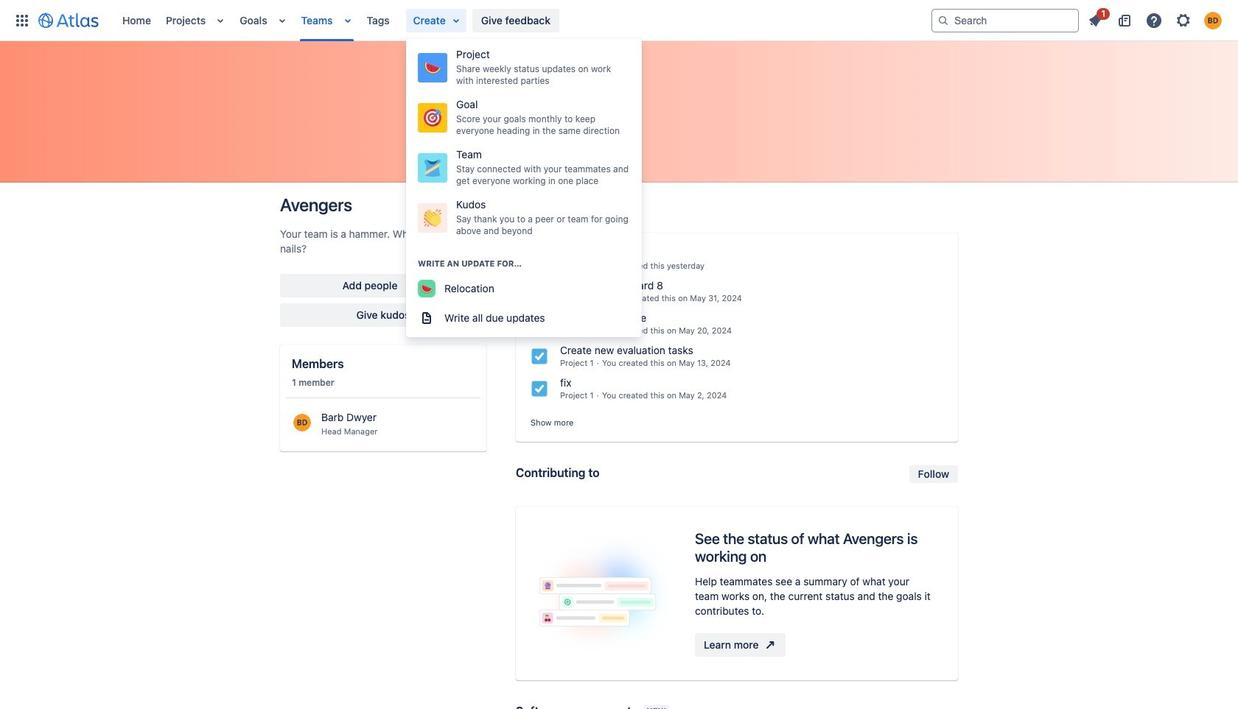 Task type: describe. For each thing, give the bounding box(es) containing it.
help image
[[1145, 11, 1163, 29]]

:watermelon: image
[[424, 59, 442, 77]]

0 horizontal spatial list
[[115, 0, 932, 41]]

switch to... image
[[13, 11, 31, 29]]

Search field
[[932, 8, 1079, 32]]

list item inside list
[[406, 8, 466, 32]]

write an update for… group
[[406, 243, 642, 338]]

:running_shirt_with_sash: image
[[424, 159, 442, 177]]

writing mode image
[[418, 310, 436, 327]]



Task type: locate. For each thing, give the bounding box(es) containing it.
:watermelon: image
[[424, 59, 442, 77]]

notifications image
[[1086, 11, 1104, 29]]

top element
[[9, 0, 932, 41]]

settings image
[[1175, 11, 1193, 29]]

list
[[115, 0, 932, 41], [1082, 6, 1229, 32]]

:running_shirt_with_sash: image
[[424, 159, 442, 177]]

list item up :watermelon: icon
[[406, 8, 466, 32]]

None search field
[[932, 8, 1079, 32]]

more information about this user image
[[293, 414, 311, 432]]

1 horizontal spatial list item
[[1082, 6, 1110, 32]]

group
[[406, 38, 642, 248]]

banner
[[0, 0, 1238, 41]]

heading
[[406, 258, 642, 270]]

:clap: image
[[424, 209, 442, 227], [424, 209, 442, 227]]

1 horizontal spatial list
[[1082, 6, 1229, 32]]

search image
[[938, 14, 949, 26]]

0 horizontal spatial list item
[[406, 8, 466, 32]]

list item
[[1082, 6, 1110, 32], [406, 8, 466, 32]]

account image
[[1204, 11, 1222, 29]]

:dart: image
[[424, 109, 442, 127], [424, 109, 442, 127]]

list item left help image
[[1082, 6, 1110, 32]]



Task type: vqa. For each thing, say whether or not it's contained in the screenshot.
Add a follower icon
no



